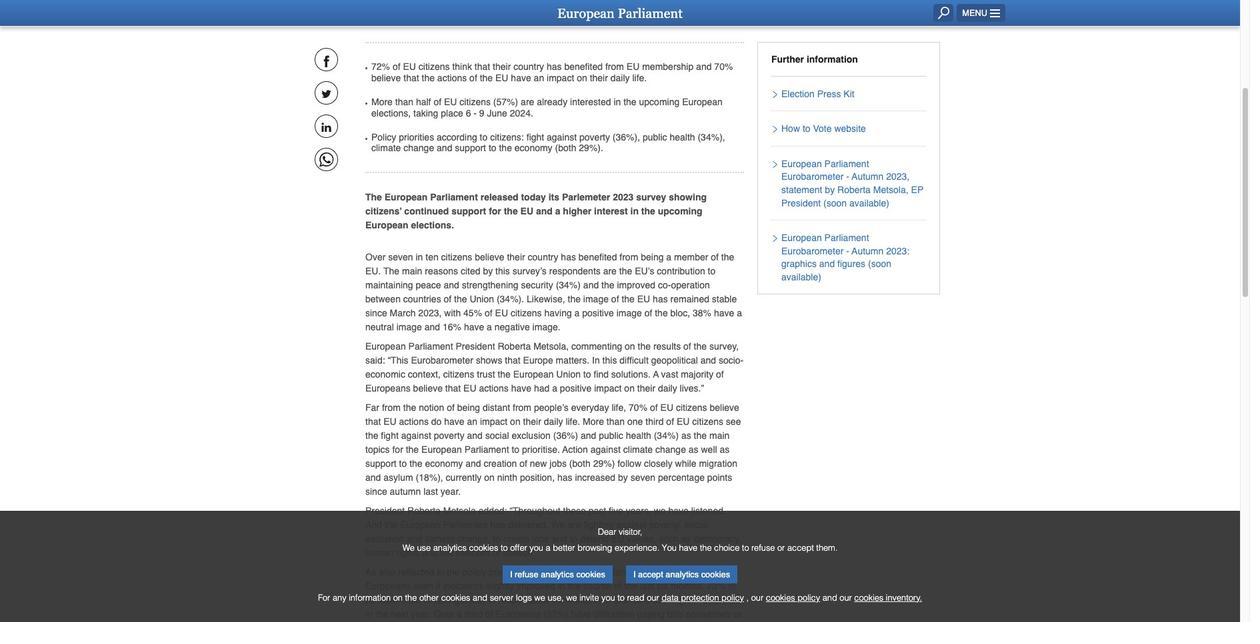 Task type: locate. For each thing, give the bounding box(es) containing it.
1 horizontal spatial impact
[[547, 73, 574, 83]]

i refuse analytics cookies
[[510, 570, 605, 580]]

seven down follow
[[630, 473, 655, 484]]

jobs down the delivered. in the bottom left of the page
[[532, 534, 549, 545]]

public
[[643, 132, 667, 142], [599, 431, 623, 442]]

eu down vast
[[660, 403, 673, 414]]

the down 'citizens:'
[[499, 143, 512, 154]]

better
[[553, 543, 575, 553]]

pp
[[365, 596, 376, 606]]

analytics for i accept analytics cookies
[[666, 570, 699, 580]]

a right having
[[574, 308, 580, 319]]

citizens up 6
[[460, 97, 491, 107]]

have inside far from the notion of being distant from people's everyday life, 70% of eu citizens believe that eu actions do have an impact on their daily life. more than one third of eu citizens see the fight against poverty and social exclusion (36%) and public health (34%) as the main topics for the european parliament to prioritise. action against climate change as well as support to the economy and creation of new jobs (both 29%) follow closely while migration and asylum (18%), currently on ninth position, has increased by seven percentage points since autumn last year.
[[444, 417, 464, 428]]

i for i accept analytics cookies
[[633, 570, 636, 580]]

country for survey's
[[528, 252, 558, 263]]

0 horizontal spatial the
[[365, 192, 382, 203]]

defend
[[580, 534, 609, 545]]

0 vertical spatial are
[[521, 97, 534, 107]]

a down its
[[555, 206, 560, 217]]

reflected
[[399, 568, 434, 578]]

data protection policy link
[[662, 591, 744, 607]]

1 vertical spatial for
[[392, 445, 403, 456]]

1 vertical spatial image
[[616, 308, 642, 319]]

their inside european parliament president roberta metsola, commenting on the results of the survey, said: "this eurobarometer shows that europe matters. in this difficult geopolitical and socio- economic context, citizens trust the european union to find solutions. a vast majority of europeans believe that eu actions have had a positive impact on their daily lives."
[[637, 384, 655, 394]]

president
[[781, 198, 821, 208], [456, 342, 495, 352], [365, 506, 405, 517]]

actions
[[437, 73, 467, 83], [479, 384, 509, 394], [399, 417, 429, 428]]

we right use,
[[566, 593, 577, 603]]

election
[[781, 88, 815, 99]]

believe inside european parliament president roberta metsola, commenting on the results of the survey, said: "this eurobarometer shows that europe matters. in this difficult geopolitical and socio- economic context, citizens trust the european union to find solutions. a vast majority of europeans believe that eu actions have had a positive impact on their daily lives."
[[413, 384, 443, 394]]

from right distant
[[513, 403, 531, 414]]

2023,
[[886, 172, 910, 182], [418, 308, 442, 319]]

(soon
[[823, 198, 847, 208], [868, 259, 891, 270]]

0 horizontal spatial year.
[[411, 610, 431, 620]]

social down distant
[[485, 431, 509, 442]]

life. up (36%)
[[566, 417, 580, 428]]

daily inside european parliament president roberta metsola, commenting on the results of the survey, said: "this eurobarometer shows that europe matters. in this difficult geopolitical and socio- economic context, citizens trust the european union to find solutions. a vast majority of europeans believe that eu actions have had a positive impact on their daily lives."
[[658, 384, 677, 394]]

other
[[419, 593, 439, 603]]

seven
[[388, 252, 413, 263], [630, 473, 655, 484]]

main up well
[[709, 431, 730, 442]]

0 horizontal spatial life.
[[566, 417, 580, 428]]

2 horizontal spatial impact
[[594, 384, 622, 394]]

by inside european parliament eurobarometer - autumn 2023, statement by roberta metsola, ep president (soon available)
[[825, 185, 835, 195]]

how
[[781, 123, 800, 134]]

managing cookies on parliament's website element
[[0, 508, 1240, 623]]

cookies inside the dear visitor, we use analytics cookies to offer you a better browsing experience. you have the choice to refuse or accept them.
[[469, 543, 498, 553]]

and right the rights
[[422, 548, 438, 559]]

have down invite at the bottom left of the page
[[571, 610, 591, 620]]

offer
[[510, 543, 527, 553]]

0 horizontal spatial analytics
[[433, 543, 467, 553]]

1 vertical spatial support
[[451, 206, 486, 217]]

the inside more than half of eu citizens (57%) are already interested in the upcoming european elections, taking place 6 - 9 june 2024.
[[624, 97, 636, 107]]

by inside over seven in ten citizens believe their country has benefited from being a member of the eu. the main reasons cited by this survey's respondents are the eu's contribution to maintaining peace and strengthening security (34%) and the improved co-operation between countries of the union (34%). likewise, the image of the eu has remained stable since march 2023, with 45% of eu citizens having a positive image of the bloc, 38% have a neutral image and 16% have a negative image.
[[483, 266, 493, 277]]

share this page on whatsapp image
[[314, 148, 338, 172]]

1 horizontal spatial accept
[[787, 543, 814, 553]]

maintaining
[[365, 280, 413, 291]]

1 horizontal spatial last
[[640, 582, 654, 592]]

- for european parliament eurobarometer - autumn 2023: graphics and figures (soon available)
[[846, 246, 849, 256]]

2 autumn from the top
[[852, 246, 884, 256]]

european
[[557, 6, 615, 20], [682, 97, 723, 107], [781, 158, 822, 169], [385, 192, 428, 203], [365, 220, 408, 231], [781, 233, 822, 243], [365, 342, 406, 352], [513, 370, 554, 380], [421, 445, 462, 456], [400, 520, 441, 531]]

exclusion inside far from the notion of being distant from people's everyday life, 70% of eu citizens believe that eu actions do have an impact on their daily life. more than one third of eu citizens see the fight against poverty and social exclusion (36%) and public health (34%) as the main topics for the european parliament to prioritise. action against climate change as well as support to the economy and creation of new jobs (both 29%) follow closely while migration and asylum (18%), currently on ninth position, has increased by seven percentage points since autumn last year.
[[512, 431, 551, 442]]

analytics for i refuse analytics cookies
[[541, 570, 574, 580]]

- up figures at the right top
[[846, 246, 849, 256]]

this inside over seven in ten citizens believe their country has benefited from being a member of the eu. the main reasons cited by this survey's respondents are the eu's contribution to maintaining peace and strengthening security (34%) and the improved co-operation between countries of the union (34%). likewise, the image of the eu has remained stable since march 2023, with 45% of eu citizens having a positive image of the bloc, 38% have a neutral image and 16% have a negative image.
[[495, 266, 510, 277]]

socio-
[[719, 356, 744, 366], [529, 568, 554, 578]]

fight
[[526, 132, 544, 142], [381, 431, 399, 442]]

parliament inside european parliament eurobarometer - autumn 2023: graphics and figures (soon available)
[[824, 233, 869, 243]]

believe inside over seven in ten citizens believe their country has benefited from being a member of the eu. the main reasons cited by this survey's respondents are the eu's contribution to maintaining peace and strengthening security (34%) and the improved co-operation between countries of the union (34%). likewise, the image of the eu has remained stable since march 2023, with 45% of eu citizens having a positive image of the bloc, 38% have a neutral image and 16% have a negative image.
[[475, 252, 504, 263]]

autumn inside european parliament eurobarometer - autumn 2023: graphics and figures (soon available)
[[852, 246, 884, 256]]

1 vertical spatial you
[[601, 593, 615, 603]]

last
[[423, 487, 438, 498], [640, 582, 654, 592]]

0 vertical spatial seven
[[388, 252, 413, 263]]

0 vertical spatial (soon
[[823, 198, 847, 208]]

0 horizontal spatial health
[[626, 431, 651, 442]]

1 horizontal spatial metsola,
[[873, 185, 909, 195]]

and inside european parliament president roberta metsola, commenting on the results of the survey, said: "this eurobarometer shows that europe matters. in this difficult geopolitical and socio- economic context, citizens trust the european union to find solutions. a vast majority of europeans believe that eu actions have had a positive impact on their daily lives."
[[701, 356, 716, 366]]

five
[[609, 506, 623, 517]]

accept right or at the right bottom of page
[[787, 543, 814, 553]]

for any information on the other cookies and server logs we use, we invite you to read our data protection policy , our cookies policy and our cookies inventory.
[[318, 593, 922, 603]]

roberta down autumn
[[407, 506, 441, 517]]

more down everyday at the left bottom of page
[[583, 417, 604, 428]]

0 vertical spatial climate
[[371, 143, 401, 154]]

i inside "i refuse analytics cookies" button
[[510, 570, 512, 580]]

president up and at the bottom
[[365, 506, 405, 517]]

- inside european parliament eurobarometer - autumn 2023, statement by roberta metsola, ep president (soon available)
[[846, 172, 849, 182]]

1 horizontal spatial our
[[751, 593, 764, 603]]

you
[[662, 543, 677, 553]]

and
[[696, 62, 712, 72], [437, 143, 452, 154], [536, 206, 553, 217], [819, 259, 835, 270], [444, 280, 459, 291], [583, 280, 599, 291], [425, 322, 440, 333], [701, 356, 716, 366], [467, 431, 483, 442], [581, 431, 596, 442], [466, 459, 481, 470], [365, 473, 381, 484], [407, 534, 422, 545], [552, 534, 567, 545], [422, 548, 438, 559], [473, 593, 487, 603], [823, 593, 837, 603]]

1 vertical spatial upcoming
[[658, 206, 702, 217]]

0 vertical spatial more
[[371, 97, 393, 107]]

1 horizontal spatial i
[[633, 570, 636, 580]]

the inside the dear visitor, we use analytics cookies to offer you a better browsing experience. you have the choice to refuse or accept them.
[[700, 543, 712, 553]]

as inside president roberta metsola added: "throughout these past five years, we have listened. and the european parliament has delivered. we are fighting against poverty, social exclusion and climate change, to create jobs and to defend eu values, such as democracy, human rights and the freedom of speech".
[[681, 534, 691, 545]]

70%
[[714, 62, 733, 72], [629, 403, 647, 414]]

has down co-
[[653, 294, 668, 305]]

1 horizontal spatial change
[[655, 445, 686, 456]]

and down 'according'
[[437, 143, 452, 154]]

of down slightly
[[488, 596, 496, 606]]

the up read
[[624, 582, 637, 592]]

statement
[[781, 185, 822, 195]]

0 horizontal spatial image
[[396, 322, 422, 333]]

1 vertical spatial think
[[553, 596, 572, 606]]

browsing
[[578, 543, 612, 553]]

available) down graphics
[[781, 272, 821, 283]]

0 horizontal spatial think
[[452, 62, 472, 72]]

0 vertical spatial think
[[452, 62, 472, 72]]

seven inside over seven in ten citizens believe their country has benefited from being a member of the eu. the main reasons cited by this survey's respondents are the eu's contribution to maintaining peace and strengthening security (34%) and the improved co-operation between countries of the union (34%). likewise, the image of the eu has remained stable since march 2023, with 45% of eu citizens having a positive image of the bloc, 38% have a neutral image and 16% have a negative image.
[[388, 252, 413, 263]]

last inside as also reflected in the policy priorities, socio-economic hardship still affects many europeans even if indicators slightly improved in the course of the last six months. 73% (6 pp lower than in spring 2023) of respondents think that their standard of living will decrease in the next year. over a third of europeans (37%) have difficulties paying bills sometimes
[[640, 582, 654, 592]]

parliament inside european parliament eurobarometer - autumn 2023, statement by roberta metsola, ep president (soon available)
[[824, 158, 869, 169]]

priorities,
[[489, 568, 527, 578]]

1 horizontal spatial president
[[456, 342, 495, 352]]

benefited for on
[[564, 62, 603, 72]]

also
[[379, 568, 396, 578]]

0 vertical spatial respondents
[[549, 266, 601, 277]]

and right membership
[[696, 62, 712, 72]]

hardship
[[597, 568, 633, 578]]

and down its
[[536, 206, 553, 217]]

an up already
[[534, 73, 544, 83]]

0 vertical spatial benefited
[[564, 62, 603, 72]]

their
[[493, 62, 511, 72], [590, 73, 608, 83], [507, 252, 525, 263], [637, 384, 655, 394], [523, 417, 541, 428], [593, 596, 611, 606]]

have up (57%)
[[511, 73, 531, 83]]

this up strengthening
[[495, 266, 510, 277]]

on down solutions.
[[624, 384, 635, 394]]

third
[[646, 417, 664, 428], [464, 610, 483, 620]]

closely
[[644, 459, 673, 470]]

the
[[365, 192, 382, 203], [383, 266, 399, 277]]

than up elections,
[[395, 97, 413, 107]]

parliament inside the 'the european parliament released today its parlemeter 2023 survey showing citizens' continued support for the eu and a higher interest in the upcoming european elections.'
[[430, 192, 478, 203]]

1 horizontal spatial for
[[489, 206, 501, 217]]

1 horizontal spatial jobs
[[550, 459, 567, 470]]

their down course
[[593, 596, 611, 606]]

menu
[[962, 8, 987, 18]]

0 horizontal spatial information
[[349, 593, 391, 603]]

information inside managing cookies on parliament's website element
[[349, 593, 391, 603]]

1 vertical spatial union
[[556, 370, 581, 380]]

0 horizontal spatial an
[[467, 417, 477, 428]]

parliament up membership
[[618, 6, 683, 20]]

1 vertical spatial roberta
[[498, 342, 531, 352]]

improved inside as also reflected in the policy priorities, socio-economic hardship still affects many europeans even if indicators slightly improved in the course of the last six months. 73% (6 pp lower than in spring 2023) of respondents think that their standard of living will decrease in the next year. over a third of europeans (37%) have difficulties paying bills sometimes
[[517, 582, 555, 592]]

notion
[[419, 403, 444, 414]]

this right in
[[602, 356, 617, 366]]

europe
[[523, 356, 553, 366]]

citizens inside 72% of eu citizens think that their country has benefited from eu membership and 70% believe that the actions of the eu have an impact on their daily life.
[[419, 62, 450, 72]]

living
[[663, 596, 684, 606]]

1 vertical spatial (both
[[569, 459, 591, 470]]

their up survey's on the top left
[[507, 252, 525, 263]]

eurobarometer inside european parliament eurobarometer - autumn 2023, statement by roberta metsola, ep president (soon available)
[[781, 172, 844, 182]]

for right "topics" at the left bottom of page
[[392, 445, 403, 456]]

0 horizontal spatial (34%)
[[556, 280, 581, 291]]

0 vertical spatial 2023,
[[886, 172, 910, 182]]

1 horizontal spatial union
[[556, 370, 581, 380]]

daily
[[611, 73, 630, 83], [658, 384, 677, 394], [544, 417, 563, 428]]

0 horizontal spatial for
[[392, 445, 403, 456]]

that inside as also reflected in the policy priorities, socio-economic hardship still affects many europeans even if indicators slightly improved in the course of the last six months. 73% (6 pp lower than in spring 2023) of respondents think that their standard of living will decrease in the next year. over a third of europeans (37%) have difficulties paying bills sometimes
[[575, 596, 591, 606]]

1 horizontal spatial third
[[646, 417, 664, 428]]

1 horizontal spatial we
[[566, 593, 577, 603]]

remained
[[670, 294, 709, 305]]

0 vertical spatial refuse
[[751, 543, 775, 553]]

to left create
[[493, 534, 501, 545]]

2 horizontal spatial analytics
[[666, 570, 699, 580]]

positive inside european parliament president roberta metsola, commenting on the results of the survey, said: "this eurobarometer shows that europe matters. in this difficult geopolitical and socio- economic context, citizens trust the european union to find solutions. a vast majority of europeans believe that eu actions have had a positive impact on their daily lives."
[[560, 384, 592, 394]]

european inside president roberta metsola added: "throughout these past five years, we have listened. and the european parliament has delivered. we are fighting against poverty, social exclusion and climate change, to create jobs and to defend eu values, such as democracy, human rights and the freedom of speech".
[[400, 520, 441, 531]]

1 vertical spatial than
[[607, 417, 625, 428]]

policy down them.
[[798, 593, 820, 603]]

0 horizontal spatial policy
[[462, 568, 486, 578]]

since down asylum
[[365, 487, 387, 498]]

1 vertical spatial respondents
[[499, 596, 550, 606]]

citizens up cited
[[441, 252, 472, 263]]

country
[[514, 62, 544, 72], [528, 252, 558, 263]]

year. inside far from the notion of being distant from people's everyday life, 70% of eu citizens believe that eu actions do have an impact on their daily life. more than one third of eu citizens see the fight against poverty and social exclusion (36%) and public health (34%) as the main topics for the european parliament to prioritise. action against climate change as well as support to the economy and creation of new jobs (both 29%) follow closely while migration and asylum (18%), currently on ninth position, has increased by seven percentage points since autumn last year.
[[441, 487, 461, 498]]

are inside over seven in ten citizens believe their country has benefited from being a member of the eu. the main reasons cited by this survey's respondents are the eu's contribution to maintaining peace and strengthening security (34%) and the improved co-operation between countries of the union (34%). likewise, the image of the eu has remained stable since march 2023, with 45% of eu citizens having a positive image of the bloc, 38% have a neutral image and 16% have a negative image.
[[603, 266, 617, 277]]

health
[[670, 132, 695, 142], [626, 431, 651, 442]]

european inside european parliament eurobarometer - autumn 2023, statement by roberta metsola, ep president (soon available)
[[781, 158, 822, 169]]

country up survey's on the top left
[[528, 252, 558, 263]]

such
[[659, 534, 679, 545]]

union down matters.
[[556, 370, 581, 380]]

0 vertical spatial since
[[365, 308, 387, 319]]

1 horizontal spatial 70%
[[714, 62, 733, 72]]

eu inside more than half of eu citizens (57%) are already interested in the upcoming european elections, taking place 6 - 9 june 2024.
[[444, 97, 457, 107]]

0 vertical spatial accept
[[787, 543, 814, 553]]

poverty up 29%).
[[579, 132, 610, 142]]

refuse left or at the right bottom of page
[[751, 543, 775, 553]]

citizens inside european parliament president roberta metsola, commenting on the results of the survey, said: "this eurobarometer shows that europe matters. in this difficult geopolitical and socio- economic context, citizens trust the european union to find solutions. a vast majority of europeans believe that eu actions have had a positive impact on their daily lives."
[[443, 370, 474, 380]]

2 vertical spatial europeans
[[496, 610, 541, 620]]

i for i refuse analytics cookies
[[510, 570, 512, 580]]

0 horizontal spatial union
[[470, 294, 494, 305]]

1 horizontal spatial poverty
[[579, 132, 610, 142]]

european inside far from the notion of being distant from people's everyday life, 70% of eu citizens believe that eu actions do have an impact on their daily life. more than one third of eu citizens see the fight against poverty and social exclusion (36%) and public health (34%) as the main topics for the european parliament to prioritise. action against climate change as well as support to the economy and creation of new jobs (both 29%) follow closely while migration and asylum (18%), currently on ninth position, has increased by seven percentage points since autumn last year.
[[421, 445, 462, 456]]

1 vertical spatial available)
[[781, 272, 821, 283]]

upcoming inside the 'the european parliament released today its parlemeter 2023 survey showing citizens' continued support for the eu and a higher interest in the upcoming european elections.'
[[658, 206, 702, 217]]

0 horizontal spatial economic
[[365, 370, 405, 380]]

this inside european parliament president roberta metsola, commenting on the results of the survey, said: "this eurobarometer shows that europe matters. in this difficult geopolitical and socio- economic context, citizens trust the european union to find solutions. a vast majority of europeans believe that eu actions have had a positive impact on their daily lives."
[[602, 356, 617, 366]]

third right the 'one'
[[646, 417, 664, 428]]

year. inside as also reflected in the policy priorities, socio-economic hardship still affects many europeans even if indicators slightly improved in the course of the last six months. 73% (6 pp lower than in spring 2023) of respondents think that their standard of living will decrease in the next year. over a third of europeans (37%) have difficulties paying bills sometimes
[[411, 610, 431, 620]]

1 horizontal spatial social
[[684, 520, 708, 531]]

on
[[577, 73, 587, 83], [625, 342, 635, 352], [624, 384, 635, 394], [510, 417, 521, 428], [484, 473, 495, 484], [393, 593, 403, 603]]

since
[[365, 308, 387, 319], [365, 487, 387, 498]]

economy down 'citizens:'
[[515, 143, 552, 154]]

07:00
[[487, 8, 507, 17]]

in up use,
[[558, 582, 565, 592]]

1 vertical spatial actions
[[479, 384, 509, 394]]

0 vertical spatial we
[[551, 520, 565, 531]]

change inside far from the notion of being distant from people's everyday life, 70% of eu citizens believe that eu actions do have an impact on their daily life. more than one third of eu citizens see the fight against poverty and social exclusion (36%) and public health (34%) as the main topics for the european parliament to prioritise. action against climate change as well as support to the economy and creation of new jobs (both 29%) follow closely while migration and asylum (18%), currently on ninth position, has increased by seven percentage points since autumn last year.
[[655, 445, 686, 456]]

"throughout
[[510, 506, 560, 517]]

for inside the 'the european parliament released today its parlemeter 2023 survey showing citizens' continued support for the eu and a higher interest in the upcoming european elections.'
[[489, 206, 501, 217]]

life.
[[632, 73, 647, 83], [566, 417, 580, 428]]

think inside as also reflected in the policy priorities, socio-economic hardship still affects many europeans even if indicators slightly improved in the course of the last six months. 73% (6 pp lower than in spring 2023) of respondents think that their standard of living will decrease in the next year. over a third of europeans (37%) have difficulties paying bills sometimes
[[553, 596, 572, 606]]

0 vertical spatial union
[[470, 294, 494, 305]]

our down six
[[647, 593, 659, 603]]

1 horizontal spatial refuse
[[751, 543, 775, 553]]

1 vertical spatial 70%
[[629, 403, 647, 414]]

a inside as also reflected in the policy priorities, socio-economic hardship still affects many europeans even if indicators slightly improved in the course of the last six months. 73% (6 pp lower than in spring 2023) of respondents think that their standard of living will decrease in the next year. over a third of europeans (37%) have difficulties paying bills sometimes
[[457, 610, 462, 620]]

1 vertical spatial improved
[[517, 582, 555, 592]]

daily inside far from the notion of being distant from people's everyday life, 70% of eu citizens believe that eu actions do have an impact on their daily life. more than one third of eu citizens see the fight against poverty and social exclusion (36%) and public health (34%) as the main topics for the european parliament to prioritise. action against climate change as well as support to the economy and creation of new jobs (both 29%) follow closely while migration and asylum (18%), currently on ninth position, has increased by seven percentage points since autumn last year.
[[544, 417, 563, 428]]

cookies inside "i refuse analytics cookies" button
[[576, 570, 605, 580]]

to up asylum
[[399, 459, 407, 470]]

daily down vast
[[658, 384, 677, 394]]

0 vertical spatial available)
[[849, 198, 889, 208]]

information up the election press kit on the top right of page
[[807, 54, 858, 65]]

0 vertical spatial this
[[495, 266, 510, 277]]

more inside more than half of eu citizens (57%) are already interested in the upcoming european elections, taking place 6 - 9 june 2024.
[[371, 97, 393, 107]]

share this page on facebook image
[[314, 48, 338, 72]]

2 our from the left
[[751, 593, 764, 603]]

seven up maintaining
[[388, 252, 413, 263]]

a left better
[[546, 543, 550, 553]]

roberta inside european parliament eurobarometer - autumn 2023, statement by roberta metsola, ep president (soon available)
[[837, 185, 871, 195]]

2 vertical spatial than
[[403, 596, 421, 606]]

available) inside european parliament eurobarometer - autumn 2023: graphics and figures (soon available)
[[781, 272, 821, 283]]

1 vertical spatial social
[[684, 520, 708, 531]]

1 vertical spatial change
[[655, 445, 686, 456]]

health inside far from the notion of being distant from people's everyday life, 70% of eu citizens believe that eu actions do have an impact on their daily life. more than one third of eu citizens see the fight against poverty and social exclusion (36%) and public health (34%) as the main topics for the european parliament to prioritise. action against climate change as well as support to the economy and creation of new jobs (both 29%) follow closely while migration and asylum (18%), currently on ninth position, has increased by seven percentage points since autumn last year.
[[626, 431, 651, 442]]

difficulties
[[594, 610, 635, 620]]

0 vertical spatial main
[[402, 266, 422, 277]]

poverty inside far from the notion of being distant from people's everyday life, 70% of eu citizens believe that eu actions do have an impact on their daily life. more than one third of eu citizens see the fight against poverty and social exclusion (36%) and public health (34%) as the main topics for the european parliament to prioritise. action against climate change as well as support to the economy and creation of new jobs (both 29%) follow closely while migration and asylum (18%), currently on ninth position, has increased by seven percentage points since autumn last year.
[[434, 431, 464, 442]]

economy inside policy priorities according to citizens: fight against poverty (36%), public health (34%), climate change and support to the economy (both 29%).
[[515, 143, 552, 154]]

over seven in ten citizens believe their country has benefited from being a member of the eu. the main reasons cited by this survey's respondents are the eu's contribution to maintaining peace and strengthening security (34%) and the improved co-operation between countries of the union (34%). likewise, the image of the eu has remained stable since march 2023, with 45% of eu citizens having a positive image of the bloc, 38% have a neutral image and 16% have a negative image.
[[365, 252, 742, 333]]

press left releases
[[365, 8, 387, 17]]

respondents
[[549, 266, 601, 277], [499, 596, 550, 606]]

0 horizontal spatial you
[[530, 543, 543, 553]]

we inside the dear visitor, we use analytics cookies to offer you a better browsing experience. you have the choice to refuse or accept them.
[[402, 543, 415, 553]]

0 vertical spatial for
[[489, 206, 501, 217]]

autumn for figures
[[852, 246, 884, 256]]

2 since from the top
[[365, 487, 387, 498]]

against down more than half of eu citizens (57%) are already interested in the upcoming european elections, taking place 6 - 9 june 2024.
[[547, 132, 577, 142]]

europeans down logs
[[496, 610, 541, 620]]

higher
[[563, 206, 591, 217]]

health down the 'one'
[[626, 431, 651, 442]]

12-
[[451, 8, 462, 17]]

0 horizontal spatial seven
[[388, 252, 413, 263]]

0 horizontal spatial exclusion
[[365, 534, 404, 545]]

search element
[[934, 4, 957, 22]]

0 vertical spatial by
[[825, 185, 835, 195]]

the up having
[[568, 294, 581, 305]]

2 vertical spatial by
[[618, 473, 628, 484]]

bills
[[667, 610, 683, 620]]

over down the spring
[[434, 610, 454, 620]]

respondents down slightly
[[499, 596, 550, 606]]

(34%)
[[556, 280, 581, 291], [654, 431, 679, 442]]

than inside as also reflected in the policy priorities, socio-economic hardship still affects many europeans even if indicators slightly improved in the course of the last six months. 73% (6 pp lower than in spring 2023) of respondents think that their standard of living will decrease in the next year. over a third of europeans (37%) have difficulties paying bills sometimes
[[403, 596, 421, 606]]

last down still
[[640, 582, 654, 592]]

accept inside the dear visitor, we use analytics cookies to offer you a better browsing experience. you have the choice to refuse or accept them.
[[787, 543, 814, 553]]

improved up logs
[[517, 582, 555, 592]]

their down people's
[[523, 417, 541, 428]]

1 vertical spatial main
[[709, 431, 730, 442]]

autumn
[[852, 172, 884, 182], [852, 246, 884, 256]]

1 horizontal spatial 2023
[[613, 192, 634, 203]]

1 horizontal spatial main
[[709, 431, 730, 442]]

of up priorities,
[[492, 548, 500, 559]]

1 vertical spatial seven
[[630, 473, 655, 484]]

a inside the dear visitor, we use analytics cookies to offer you a better browsing experience. you have the choice to refuse or accept them.
[[546, 543, 550, 553]]

1 since from the top
[[365, 308, 387, 319]]

respondents inside over seven in ten citizens believe their country has benefited from being a member of the eu. the main reasons cited by this survey's respondents are the eu's contribution to maintaining peace and strengthening security (34%) and the improved co-operation between countries of the union (34%). likewise, the image of the eu has remained stable since march 2023, with 45% of eu citizens having a positive image of the bloc, 38% have a neutral image and 16% have a negative image.
[[549, 266, 601, 277]]

2023, inside over seven in ten citizens believe their country has benefited from being a member of the eu. the main reasons cited by this survey's respondents are the eu's contribution to maintaining peace and strengthening security (34%) and the improved co-operation between countries of the union (34%). likewise, the image of the eu has remained stable since march 2023, with 45% of eu citizens having a positive image of the bloc, 38% have a neutral image and 16% have a negative image.
[[418, 308, 442, 319]]

eu down today
[[520, 206, 533, 217]]

percentage
[[658, 473, 705, 484]]

2 horizontal spatial are
[[603, 266, 617, 277]]

parliament up figures at the right top
[[824, 233, 869, 243]]

(36%),
[[613, 132, 640, 142]]

are inside more than half of eu citizens (57%) are already interested in the upcoming european elections, taking place 6 - 9 june 2024.
[[521, 97, 534, 107]]

one
[[627, 417, 643, 428]]

have inside 72% of eu citizens think that their country has benefited from eu membership and 70% believe that the actions of the eu have an impact on their daily life.
[[511, 73, 531, 83]]

actions for that
[[437, 73, 467, 83]]

change
[[404, 143, 434, 154], [655, 445, 686, 456]]

1 vertical spatial since
[[365, 487, 387, 498]]

1 autumn from the top
[[852, 172, 884, 182]]

cookies policy link
[[766, 591, 820, 607]]

believe inside 72% of eu citizens think that their country has benefited from eu membership and 70% believe that the actions of the eu have an impact on their daily life.
[[371, 73, 401, 83]]

believe up see
[[710, 403, 739, 414]]

european inside european parliament eurobarometer - autumn 2023: graphics and figures (soon available)
[[781, 233, 822, 243]]

data
[[662, 593, 679, 603]]

1 vertical spatial public
[[599, 431, 623, 442]]

1 vertical spatial daily
[[658, 384, 677, 394]]

1 vertical spatial an
[[467, 417, 477, 428]]

are
[[521, 97, 534, 107], [603, 266, 617, 277], [568, 520, 581, 531]]

- inside european parliament eurobarometer - autumn 2023: graphics and figures (soon available)
[[846, 246, 849, 256]]

releases
[[389, 8, 424, 17]]

europeans up far
[[365, 384, 411, 394]]

i accept analytics cookies button
[[626, 566, 737, 584]]

0 vertical spatial year.
[[441, 487, 461, 498]]

0 horizontal spatial available)
[[781, 272, 821, 283]]

1 vertical spatial last
[[640, 582, 654, 592]]

interested
[[570, 97, 611, 107]]

european parliament eurobarometer - autumn 2023, statement by roberta metsola, ep president (soon available)
[[781, 158, 923, 208]]

0 horizontal spatial daily
[[544, 417, 563, 428]]

parliament up creation
[[464, 445, 509, 456]]

a inside the 'the european parliament released today its parlemeter 2023 survey showing citizens' continued support for the eu and a higher interest in the upcoming european elections.'
[[555, 206, 560, 217]]

of left "data"
[[653, 596, 661, 606]]

to left 'offer'
[[501, 543, 508, 553]]

0 vertical spatial life.
[[632, 73, 647, 83]]

refuse down the speech". at the left
[[515, 570, 538, 580]]

union inside european parliament president roberta metsola, commenting on the results of the survey, said: "this eurobarometer shows that europe matters. in this difficult geopolitical and socio- economic context, citizens trust the european union to find solutions. a vast majority of europeans believe that eu actions have had a positive impact on their daily lives."
[[556, 370, 581, 380]]

1 vertical spatial 2023
[[613, 192, 634, 203]]

europeans inside european parliament president roberta metsola, commenting on the results of the survey, said: "this eurobarometer shows that europe matters. in this difficult geopolitical and socio- economic context, citizens trust the european union to find solutions. a vast majority of europeans believe that eu actions have had a positive impact on their daily lives."
[[365, 384, 411, 394]]

half
[[416, 97, 431, 107]]

1 horizontal spatial daily
[[611, 73, 630, 83]]

socio- down the speech". at the left
[[529, 568, 554, 578]]

believe
[[371, 73, 401, 83], [475, 252, 504, 263], [413, 384, 443, 394], [710, 403, 739, 414]]

citizens:
[[490, 132, 524, 142]]

roberta inside president roberta metsola added: "throughout these past five years, we have listened. and the european parliament has delivered. we are fighting against poverty, social exclusion and climate change, to create jobs and to defend eu values, such as democracy, human rights and the freedom of speech".
[[407, 506, 441, 517]]

protection
[[681, 593, 719, 603]]

action
[[562, 445, 588, 456]]

climate inside president roberta metsola added: "throughout these past five years, we have listened. and the european parliament has delivered. we are fighting against poverty, social exclusion and climate change, to create jobs and to defend eu values, such as democracy, human rights and the freedom of speech".
[[425, 534, 455, 545]]

(57%)
[[493, 97, 518, 107]]

parliament down website
[[824, 158, 869, 169]]

being inside far from the notion of being distant from people's everyday life, 70% of eu citizens believe that eu actions do have an impact on their daily life. more than one third of eu citizens see the fight against poverty and social exclusion (36%) and public health (34%) as the main topics for the european parliament to prioritise. action against climate change as well as support to the economy and creation of new jobs (both 29%) follow closely while migration and asylum (18%), currently on ninth position, has increased by seven percentage points since autumn last year.
[[457, 403, 480, 414]]

autumn inside european parliament eurobarometer - autumn 2023, statement by roberta metsola, ep president (soon available)
[[852, 172, 884, 182]]

1 vertical spatial third
[[464, 610, 483, 620]]

6
[[466, 108, 471, 119]]

eurobarometer up statement
[[781, 172, 844, 182]]

2 i from the left
[[633, 570, 636, 580]]

2 vertical spatial eurobarometer
[[411, 356, 473, 366]]

- inside more than half of eu citizens (57%) are already interested in the upcoming european elections, taking place 6 - 9 june 2024.
[[474, 108, 477, 119]]

their down a on the bottom right of the page
[[637, 384, 655, 394]]

an inside far from the notion of being distant from people's everyday life, 70% of eu citizens believe that eu actions do have an impact on their daily life. more than one third of eu citizens see the fight against poverty and social exclusion (36%) and public health (34%) as the main topics for the european parliament to prioritise. action against climate change as well as support to the economy and creation of new jobs (both 29%) follow closely while migration and asylum (18%), currently on ninth position, has increased by seven percentage points since autumn last year.
[[467, 417, 477, 428]]

their up (57%)
[[493, 62, 511, 72]]

1 horizontal spatial press
[[817, 88, 841, 99]]

impact inside european parliament president roberta metsola, commenting on the results of the survey, said: "this eurobarometer shows that europe matters. in this difficult geopolitical and socio- economic context, citizens trust the european union to find solutions. a vast majority of europeans believe that eu actions have had a positive impact on their daily lives."
[[594, 384, 622, 394]]

refuse
[[751, 543, 775, 553], [515, 570, 538, 580]]

1 vertical spatial benefited
[[579, 252, 617, 263]]

0 horizontal spatial public
[[599, 431, 623, 442]]

economic inside as also reflected in the policy priorities, socio-economic hardship still affects many europeans even if indicators slightly improved in the course of the last six months. 73% (6 pp lower than in spring 2023) of respondents think that their standard of living will decrease in the next year. over a third of europeans (37%) have difficulties paying bills sometimes
[[554, 568, 594, 578]]

have right you
[[679, 543, 698, 553]]

1 horizontal spatial economy
[[515, 143, 552, 154]]

new
[[530, 459, 547, 470]]

1 i from the left
[[510, 570, 512, 580]]

0 vertical spatial country
[[514, 62, 544, 72]]

more than half of eu citizens (57%) are already interested in the upcoming european elections, taking place 6 - 9 june 2024.
[[371, 97, 723, 119]]

parliament inside far from the notion of being distant from people's everyday life, 70% of eu citizens believe that eu actions do have an impact on their daily life. more than one third of eu citizens see the fight against poverty and social exclusion (36%) and public health (34%) as the main topics for the european parliament to prioritise. action against climate change as well as support to the economy and creation of new jobs (both 29%) follow closely while migration and asylum (18%), currently on ninth position, has increased by seven percentage points since autumn last year.
[[464, 445, 509, 456]]

country for an
[[514, 62, 544, 72]]

people's
[[534, 403, 569, 414]]

european parliament eurobarometer - autumn 2023: graphics and figures (soon available)
[[781, 233, 910, 283]]

the up (36%),
[[624, 97, 636, 107]]

the right and at the bottom
[[385, 520, 398, 531]]

(soon inside european parliament eurobarometer - autumn 2023: graphics and figures (soon available)
[[868, 259, 891, 270]]



Task type: vqa. For each thing, say whether or not it's contained in the screenshot.
Responds
no



Task type: describe. For each thing, give the bounding box(es) containing it.
elections.
[[411, 220, 454, 231]]

slightly
[[486, 582, 514, 592]]

and up action
[[581, 431, 596, 442]]

six
[[657, 582, 668, 592]]

the up half
[[422, 73, 435, 83]]

support inside the 'the european parliament released today its parlemeter 2023 survey showing citizens' continued support for the eu and a higher interest in the upcoming european elections.'
[[451, 206, 486, 217]]

image.
[[532, 322, 560, 333]]

socio- inside as also reflected in the policy priorities, socio-economic hardship still affects many europeans even if indicators slightly improved in the course of the last six months. 73% (6 pp lower than in spring 2023) of respondents think that their standard of living will decrease in the next year. over a third of europeans (37%) have difficulties paying bills sometimes
[[529, 568, 554, 578]]

policy inside as also reflected in the policy priorities, socio-economic hardship still affects many europeans even if indicators slightly improved in the course of the last six months. 73% (6 pp lower than in spring 2023) of respondents think that their standard of living will decrease in the next year. over a third of europeans (37%) have difficulties paying bills sometimes
[[462, 568, 486, 578]]

since inside over seven in ten citizens believe their country has benefited from being a member of the eu. the main reasons cited by this survey's respondents are the eu's contribution to maintaining peace and strengthening security (34%) and the improved co-operation between countries of the union (34%). likewise, the image of the eu has remained stable since march 2023, with 45% of eu citizens having a positive image of the bloc, 38% have a neutral image and 16% have a negative image.
[[365, 308, 387, 319]]

in down pp
[[365, 610, 373, 620]]

eu down lives."
[[677, 417, 690, 428]]

their inside as also reflected in the policy priorities, socio-economic hardship still affects many europeans even if indicators slightly improved in the course of the last six months. 73% (6 pp lower than in spring 2023) of respondents think that their standard of living will decrease in the next year. over a third of europeans (37%) have difficulties paying bills sometimes
[[593, 596, 611, 606]]

70% inside far from the notion of being distant from people's everyday life, 70% of eu citizens believe that eu actions do have an impact on their daily life. more than one third of eu citizens see the fight against poverty and social exclusion (36%) and public health (34%) as the main topics for the european parliament to prioritise. action against climate change as well as support to the economy and creation of new jobs (both 29%) follow closely while migration and asylum (18%), currently on ninth position, has increased by seven percentage points since autumn last year.
[[629, 403, 647, 414]]

- for european parliament eurobarometer - autumn 2023, statement by roberta metsola, ep president (soon available)
[[846, 172, 849, 182]]

against down do
[[401, 431, 431, 442]]

of left bloc,
[[644, 308, 652, 319]]

public inside far from the notion of being distant from people's everyday life, 70% of eu citizens believe that eu actions do have an impact on their daily life. more than one third of eu citizens see the fight against poverty and social exclusion (36%) and public health (34%) as the main topics for the european parliament to prioritise. action against climate change as well as support to the economy and creation of new jobs (both 29%) follow closely while migration and asylum (18%), currently on ninth position, has increased by seven percentage points since autumn last year.
[[599, 431, 623, 442]]

have inside president roberta metsola added: "throughout these past five years, we have listened. and the european parliament has delivered. we are fighting against poverty, social exclusion and climate change, to create jobs and to defend eu values, such as democracy, human rights and the freedom of speech".
[[668, 506, 689, 517]]

further information
[[771, 54, 858, 65]]

stable
[[712, 294, 737, 305]]

months.
[[671, 582, 704, 592]]

believe inside far from the notion of being distant from people's everyday life, 70% of eu citizens believe that eu actions do have an impact on their daily life. more than one third of eu citizens see the fight against poverty and social exclusion (36%) and public health (34%) as the main topics for the european parliament to prioritise. action against climate change as well as support to the economy and creation of new jobs (both 29%) follow closely while migration and asylum (18%), currently on ninth position, has increased by seven percentage points since autumn last year.
[[710, 403, 739, 414]]

of up 6
[[469, 73, 477, 83]]

follow
[[618, 459, 641, 470]]

citizens left see
[[692, 417, 723, 428]]

do
[[431, 417, 442, 428]]

against inside policy priorities according to citizens: fight against poverty (36%), public health (34%), climate change and support to the economy (both 29%).
[[547, 132, 577, 142]]

currently
[[446, 473, 482, 484]]

bloc,
[[670, 308, 690, 319]]

impact inside far from the notion of being distant from people's everyday life, 70% of eu citizens believe that eu actions do have an impact on their daily life. more than one third of eu citizens see the fight against poverty and social exclusion (36%) and public health (34%) as the main topics for the european parliament to prioritise. action against climate change as well as support to the economy and creation of new jobs (both 29%) follow closely while migration and asylum (18%), currently on ninth position, has increased by seven percentage points since autumn last year.
[[480, 417, 508, 428]]

from inside 72% of eu citizens think that their country has benefited from eu membership and 70% believe that the actions of the eu have an impact on their daily life.
[[605, 62, 624, 72]]

the up "indicators"
[[447, 568, 460, 578]]

have down 45%
[[464, 322, 484, 333]]

accept inside button
[[638, 570, 663, 580]]

as up while
[[681, 431, 691, 442]]

a inside european parliament president roberta metsola, commenting on the results of the survey, said: "this eurobarometer shows that europe matters. in this difficult geopolitical and socio- economic context, citizens trust the european union to find solutions. a vast majority of europeans believe that eu actions have had a positive impact on their daily lives."
[[552, 384, 557, 394]]

main inside far from the notion of being distant from people's everyday life, 70% of eu citizens believe that eu actions do have an impact on their daily life. more than one third of eu citizens see the fight against poverty and social exclusion (36%) and public health (34%) as the main topics for the european parliament to prioritise. action against climate change as well as support to the economy and creation of new jobs (both 29%) follow closely while migration and asylum (18%), currently on ninth position, has increased by seven percentage points since autumn last year.
[[709, 431, 730, 442]]

as
[[365, 568, 376, 578]]

that inside far from the notion of being distant from people's everyday life, 70% of eu citizens believe that eu actions do have an impact on their daily life. more than one third of eu citizens see the fight against poverty and social exclusion (36%) and public health (34%) as the main topics for the european parliament to prioritise. action against climate change as well as support to the economy and creation of new jobs (both 29%) follow closely while migration and asylum (18%), currently on ninth position, has increased by seven percentage points since autumn last year.
[[365, 417, 381, 428]]

of left new
[[519, 459, 527, 470]]

of down 2023)
[[485, 610, 493, 620]]

the down even
[[405, 593, 417, 603]]

(34%).
[[497, 294, 524, 305]]

said:
[[365, 356, 385, 366]]

these
[[563, 506, 586, 517]]

freedom
[[456, 548, 490, 559]]

and up the rights
[[407, 534, 422, 545]]

citizens up negative
[[511, 308, 542, 319]]

many
[[681, 568, 704, 578]]

election press kit
[[781, 88, 855, 99]]

june
[[487, 108, 507, 119]]

a down stable
[[737, 308, 742, 319]]

06-
[[439, 8, 451, 17]]

eu inside european parliament president roberta metsola, commenting on the results of the survey, said: "this eurobarometer shows that europe matters. in this difficult geopolitical and socio- economic context, citizens trust the european union to find solutions. a vast majority of europeans believe that eu actions have had a positive impact on their daily lives."
[[463, 384, 476, 394]]

menu button
[[957, 4, 1005, 22]]

vote
[[813, 123, 832, 134]]

years,
[[626, 506, 651, 517]]

and right security
[[583, 280, 599, 291]]

for inside far from the notion of being distant from people's everyday life, 70% of eu citizens believe that eu actions do have an impact on their daily life. more than one third of eu citizens see the fight against poverty and social exclusion (36%) and public health (34%) as the main topics for the european parliament to prioritise. action against climate change as well as support to the economy and creation of new jobs (both 29%) follow closely while migration and asylum (18%), currently on ninth position, has increased by seven percentage points since autumn last year.
[[392, 445, 403, 456]]

well
[[701, 445, 717, 456]]

of up "commenting"
[[611, 294, 619, 305]]

of inside more than half of eu citizens (57%) are already interested in the upcoming european elections, taking place 6 - 9 june 2024.
[[434, 97, 441, 107]]

the left bloc,
[[655, 308, 668, 319]]

a up contribution
[[666, 252, 672, 263]]

respondents inside as also reflected in the policy priorities, socio-economic hardship still affects many europeans even if indicators slightly improved in the course of the last six months. 73% (6 pp lower than in spring 2023) of respondents think that their standard of living will decrease in the next year. over a third of europeans (37%) have difficulties paying bills sometimes
[[499, 596, 550, 606]]

climate inside far from the notion of being distant from people's everyday life, 70% of eu citizens believe that eu actions do have an impact on their daily life. more than one third of eu citizens see the fight against poverty and social exclusion (36%) and public health (34%) as the main topics for the european parliament to prioritise. action against climate change as well as support to the economy and creation of new jobs (both 29%) follow closely while migration and asylum (18%), currently on ninth position, has increased by seven percentage points since autumn last year.
[[623, 445, 653, 456]]

co-
[[658, 280, 671, 291]]

eu right 72%
[[403, 62, 416, 72]]

far
[[365, 403, 379, 414]]

45%
[[463, 308, 482, 319]]

president inside president roberta metsola added: "throughout these past five years, we have listened. and the european parliament has delivered. we are fighting against poverty, social exclusion and climate change, to create jobs and to defend eu values, such as democracy, human rights and the freedom of speech".
[[365, 506, 405, 517]]

and inside european parliament eurobarometer - autumn 2023: graphics and figures (soon available)
[[819, 259, 835, 270]]

think inside 72% of eu citizens think that their country has benefited from eu membership and 70% believe that the actions of the eu have an impact on their daily life.
[[452, 62, 472, 72]]

has inside far from the notion of being distant from people's everyday life, 70% of eu citizens believe that eu actions do have an impact on their daily life. more than one third of eu citizens see the fight against poverty and social exclusion (36%) and public health (34%) as the main topics for the european parliament to prioritise. action against climate change as well as support to the economy and creation of new jobs (both 29%) follow closely while migration and asylum (18%), currently on ninth position, has increased by seven percentage points since autumn last year.
[[557, 473, 572, 484]]

health inside policy priorities according to citizens: fight against poverty (36%), public health (34%), climate change and support to the economy (both 29%).
[[670, 132, 695, 142]]

2023:
[[886, 246, 910, 256]]

metsola, inside european parliament eurobarometer - autumn 2023, statement by roberta metsola, ep president (soon available)
[[873, 185, 909, 195]]

"this
[[388, 356, 408, 366]]

we inside president roberta metsola added: "throughout these past five years, we have listened. and the european parliament has delivered. we are fighting against poverty, social exclusion and climate change, to create jobs and to defend eu values, such as democracy, human rights and the freedom of speech".
[[551, 520, 565, 531]]

in down even
[[424, 596, 431, 606]]

difficult
[[620, 356, 649, 366]]

over inside as also reflected in the policy priorities, socio-economic hardship still affects many europeans even if indicators slightly improved in the course of the last six months. 73% (6 pp lower than in spring 2023) of respondents think that their standard of living will decrease in the next year. over a third of europeans (37%) have difficulties paying bills sometimes
[[434, 610, 454, 620]]

parliament inside president roberta metsola added: "throughout these past five years, we have listened. and the european parliament has delivered. we are fighting against poverty, social exclusion and climate change, to create jobs and to defend eu values, such as democracy, human rights and the freedom of speech".
[[443, 520, 488, 531]]

the down released
[[504, 206, 518, 217]]

of right member
[[711, 252, 719, 263]]

to inside european parliament president roberta metsola, commenting on the results of the survey, said: "this eurobarometer shows that europe matters. in this difficult geopolitical and socio- economic context, citizens trust the european union to find solutions. a vast majority of europeans believe that eu actions have had a positive impact on their daily lives."
[[583, 370, 591, 380]]

change,
[[457, 534, 490, 545]]

eu up (57%)
[[495, 73, 508, 83]]

and right cookies policy link
[[823, 593, 837, 603]]

of right majority
[[716, 370, 724, 380]]

the up difficult
[[638, 342, 651, 352]]

geopolitical
[[651, 356, 698, 366]]

you inside the dear visitor, we use analytics cookies to offer you a better browsing experience. you have the choice to refuse or accept them.
[[530, 543, 543, 553]]

the up 9
[[480, 73, 493, 83]]

the up asylum
[[406, 445, 419, 456]]

of up for any information on the other cookies and server logs we use, we invite you to read our data protection policy , our cookies policy and our cookies inventory.
[[614, 582, 622, 592]]

membership
[[642, 62, 694, 72]]

the left co-
[[601, 280, 614, 291]]

the left notion at the bottom of the page
[[403, 403, 416, 414]]

on down distant
[[510, 417, 521, 428]]

press releases
[[365, 8, 424, 17]]

0 horizontal spatial press
[[365, 8, 387, 17]]

fighting
[[584, 520, 614, 531]]

and down distant
[[467, 431, 483, 442]]

have inside the dear visitor, we use analytics cookies to offer you a better browsing experience. you have the choice to refuse or accept them.
[[679, 543, 698, 553]]

last inside far from the notion of being distant from people's everyday life, 70% of eu citizens believe that eu actions do have an impact on their daily life. more than one third of eu citizens see the fight against poverty and social exclusion (36%) and public health (34%) as the main topics for the european parliament to prioritise. action against climate change as well as support to the economy and creation of new jobs (both 29%) follow closely while migration and asylum (18%), currently on ninth position, has increased by seven percentage points since autumn last year.
[[423, 487, 438, 498]]

president roberta metsola added: "throughout these past five years, we have listened. and the european parliament has delivered. we are fighting against poverty, social exclusion and climate change, to create jobs and to defend eu values, such as democracy, human rights and the freedom of speech".
[[365, 506, 741, 559]]

upcoming inside more than half of eu citizens (57%) are already interested in the upcoming european elections, taking place 6 - 9 june 2024.
[[639, 97, 680, 107]]

policy
[[371, 132, 396, 142]]

european inside more than half of eu citizens (57%) are already interested in the upcoming european elections, taking place 6 - 9 june 2024.
[[682, 97, 723, 107]]

the inside over seven in ten citizens believe their country has benefited from being a member of the eu. the main reasons cited by this survey's respondents are the eu's contribution to maintaining peace and strengthening security (34%) and the improved co-operation between countries of the union (34%). likewise, the image of the eu has remained stable since march 2023, with 45% of eu citizens having a positive image of the bloc, 38% have a neutral image and 16% have a negative image.
[[383, 266, 399, 277]]

and up 'currently'
[[466, 459, 481, 470]]

of right 72%
[[393, 62, 400, 72]]

refuse inside the dear visitor, we use analytics cookies to offer you a better browsing experience. you have the choice to refuse or accept them.
[[751, 543, 775, 553]]

0 vertical spatial information
[[807, 54, 858, 65]]

to up creation
[[512, 445, 519, 456]]

fight inside policy priorities according to citizens: fight against poverty (36%), public health (34%), climate change and support to the economy (both 29%).
[[526, 132, 544, 142]]

than inside more than half of eu citizens (57%) are already interested in the upcoming european elections, taking place 6 - 9 june 2024.
[[395, 97, 413, 107]]

citizens inside more than half of eu citizens (57%) are already interested in the upcoming european elections, taking place 6 - 9 june 2024.
[[460, 97, 491, 107]]

more inside far from the notion of being distant from people's everyday life, 70% of eu citizens believe that eu actions do have an impact on their daily life. more than one third of eu citizens see the fight against poverty and social exclusion (36%) and public health (34%) as the main topics for the european parliament to prioritise. action against climate change as well as support to the economy and creation of new jobs (both 29%) follow closely while migration and asylum (18%), currently on ninth position, has increased by seven percentage points since autumn last year.
[[583, 417, 604, 428]]

indicators
[[443, 582, 483, 592]]

2 horizontal spatial image
[[616, 308, 642, 319]]

eu down (34%).
[[495, 308, 508, 319]]

support inside far from the notion of being distant from people's everyday life, 70% of eu citizens believe that eu actions do have an impact on their daily life. more than one third of eu citizens see the fight against poverty and social exclusion (36%) and public health (34%) as the main topics for the european parliament to prioritise. action against climate change as well as support to the economy and creation of new jobs (both 29%) follow closely while migration and asylum (18%), currently on ninth position, has increased by seven percentage points since autumn last year.
[[365, 459, 397, 470]]

cookies left inventory.
[[854, 593, 884, 603]]

has down 'higher'
[[561, 252, 576, 263]]

increased
[[575, 473, 615, 484]]

as up migration
[[720, 445, 730, 456]]

1 vertical spatial europeans
[[365, 582, 411, 592]]

(both inside far from the notion of being distant from people's everyday life, 70% of eu citizens believe that eu actions do have an impact on their daily life. more than one third of eu citizens see the fight against poverty and social exclusion (36%) and public health (34%) as the main topics for the european parliament to prioritise. action against climate change as well as support to the economy and creation of new jobs (both 29%) follow closely while migration and asylum (18%), currently on ninth position, has increased by seven percentage points since autumn last year.
[[569, 459, 591, 470]]

read
[[627, 593, 644, 603]]

and inside policy priorities according to citizens: fight against poverty (36%), public health (34%), climate change and support to the economy (both 29%).
[[437, 143, 452, 154]]

0 vertical spatial 2023
[[462, 8, 480, 17]]

vast
[[661, 370, 678, 380]]

eu's
[[635, 266, 654, 277]]

cookies right , in the bottom right of the page
[[766, 593, 795, 603]]

cited
[[461, 266, 480, 277]]

president inside european parliament eurobarometer - autumn 2023, statement by roberta metsola, ep president (soon available)
[[781, 198, 821, 208]]

are inside president roberta metsola added: "throughout these past five years, we have listened. and the european parliament has delivered. we are fighting against poverty, social exclusion and climate change, to create jobs and to defend eu values, such as democracy, human rights and the freedom of speech".
[[568, 520, 581, 531]]

the up with
[[454, 294, 467, 305]]

(34%) inside over seven in ten citizens believe their country has benefited from being a member of the eu. the main reasons cited by this survey's respondents are the eu's contribution to maintaining peace and strengthening security (34%) and the improved co-operation between countries of the union (34%). likewise, the image of the eu has remained stable since march 2023, with 45% of eu citizens having a positive image of the bloc, 38% have a neutral image and 16% have a negative image.
[[556, 280, 581, 291]]

against up 29%)
[[591, 445, 621, 456]]

peace
[[416, 280, 441, 291]]

of down a on the bottom right of the page
[[650, 403, 658, 414]]

ep
[[911, 185, 923, 195]]

metsola, inside european parliament president roberta metsola, commenting on the results of the survey, said: "this eurobarometer shows that europe matters. in this difficult geopolitical and socio- economic context, citizens trust the european union to find solutions. a vast majority of europeans believe that eu actions have had a positive impact on their daily lives."
[[533, 342, 569, 352]]

positive inside over seven in ten citizens believe their country has benefited from being a member of the eu. the main reasons cited by this survey's respondents are the eu's contribution to maintaining peace and strengthening security (34%) and the improved co-operation between countries of the union (34%). likewise, the image of the eu has remained stable since march 2023, with 45% of eu citizens having a positive image of the bloc, 38% have a neutral image and 16% have a negative image.
[[582, 308, 614, 319]]

an inside 72% of eu citizens think that their country has benefited from eu membership and 70% believe that the actions of the eu have an impact on their daily life.
[[534, 73, 544, 83]]

the inside the 'the european parliament released today its parlemeter 2023 survey showing citizens' continued support for the eu and a higher interest in the upcoming european elections.'
[[365, 192, 382, 203]]

the down lower
[[375, 610, 388, 620]]

of up with
[[444, 294, 452, 305]]

countries
[[403, 294, 441, 305]]

fight inside far from the notion of being distant from people's everyday life, 70% of eu citizens believe that eu actions do have an impact on their daily life. more than one third of eu citizens see the fight against poverty and social exclusion (36%) and public health (34%) as the main topics for the european parliament to prioritise. action against climate change as well as support to the economy and creation of new jobs (both 29%) follow closely while migration and asylum (18%), currently on ninth position, has increased by seven percentage points since autumn last year.
[[381, 431, 399, 442]]

against inside president roberta metsola added: "throughout these past five years, we have listened. and the european parliament has delivered. we are fighting against poverty, social exclusion and climate change, to create jobs and to defend eu values, such as democracy, human rights and the freedom of speech".
[[616, 520, 646, 531]]

on up difficult
[[625, 342, 635, 352]]

we inside president roberta metsola added: "throughout these past five years, we have listened. and the european parliament has delivered. we are fighting against poverty, social exclusion and climate change, to create jobs and to defend eu values, such as democracy, human rights and the freedom of speech".
[[654, 506, 666, 517]]

eurobarometer inside european parliament president roberta metsola, commenting on the results of the survey, said: "this eurobarometer shows that europe matters. in this difficult geopolitical and socio- economic context, citizens trust the european union to find solutions. a vast majority of europeans believe that eu actions have had a positive impact on their daily lives."
[[411, 356, 473, 366]]

as left well
[[689, 445, 698, 456]]

the right member
[[721, 252, 734, 263]]

metsola
[[443, 506, 476, 517]]

as also reflected in the policy priorities, socio-economic hardship still affects many europeans even if indicators slightly improved in the course of the last six months. 73% (6 pp lower than in spring 2023) of respondents think that their standard of living will decrease in the next year. over a third of europeans (37%) have difficulties paying bills sometimes
[[365, 568, 742, 623]]

and down these
[[552, 534, 567, 545]]

their up the 'interested'
[[590, 73, 608, 83]]

and inside the 'the european parliament released today its parlemeter 2023 survey showing citizens' continued support for the eu and a higher interest in the upcoming european elections.'
[[536, 206, 553, 217]]

eurobarometer for graphics
[[781, 246, 844, 256]]

website
[[834, 123, 866, 134]]

strengthening
[[462, 280, 518, 291]]

actions for being
[[399, 417, 429, 428]]

contribution
[[657, 266, 705, 277]]

third inside as also reflected in the policy priorities, socio-economic hardship still affects many europeans even if indicators slightly improved in the course of the last six months. 73% (6 pp lower than in spring 2023) of respondents think that their standard of living will decrease in the next year. over a third of europeans (37%) have difficulties paying bills sometimes
[[464, 610, 483, 620]]

next
[[391, 610, 408, 620]]

asylum
[[384, 473, 413, 484]]

in inside over seven in ten citizens believe their country has benefited from being a member of the eu. the main reasons cited by this survey's respondents are the eu's contribution to maintaining peace and strengthening security (34%) and the improved co-operation between countries of the union (34%). likewise, the image of the eu has remained stable since march 2023, with 45% of eu citizens having a positive image of the bloc, 38% have a neutral image and 16% have a negative image.
[[416, 252, 423, 263]]

eu inside president roberta metsola added: "throughout these past five years, we have listened. and the european parliament has delivered. we are fighting against poverty, social exclusion and climate change, to create jobs and to defend eu values, such as democracy, human rights and the freedom of speech".
[[611, 534, 624, 545]]

- for 06-12-2023 - 07:00
[[482, 8, 485, 17]]

share this page on linkedin image
[[314, 115, 338, 138]]

a left negative
[[487, 322, 492, 333]]

from right far
[[382, 403, 401, 414]]

socio- inside european parliament president roberta metsola, commenting on the results of the survey, said: "this eurobarometer shows that europe matters. in this difficult geopolitical and socio- economic context, citizens trust the european union to find solutions. a vast majority of europeans believe that eu actions have had a positive impact on their daily lives."
[[719, 356, 744, 366]]

negative
[[495, 322, 530, 333]]

share this page on twitter image
[[314, 82, 338, 105]]

on up next
[[393, 593, 403, 603]]

cookies inventory. link
[[854, 591, 922, 607]]

and left 16%
[[425, 322, 440, 333]]

72%
[[371, 62, 390, 72]]

social inside far from the notion of being distant from people's everyday life, 70% of eu citizens believe that eu actions do have an impact on their daily life. more than one third of eu citizens see the fight against poverty and social exclusion (36%) and public health (34%) as the main topics for the european parliament to prioritise. action against climate change as well as support to the economy and creation of new jobs (both 29%) follow closely while migration and asylum (18%), currently on ninth position, has increased by seven percentage points since autumn last year.
[[485, 431, 509, 442]]

added:
[[478, 506, 507, 517]]

on down creation
[[484, 473, 495, 484]]

1 our from the left
[[647, 593, 659, 603]]

have down stable
[[714, 308, 734, 319]]

29%).
[[579, 143, 603, 154]]

and down reasons
[[444, 280, 459, 291]]

available) inside european parliament eurobarometer - autumn 2023, statement by roberta metsola, ep president (soon available)
[[849, 198, 889, 208]]

matters.
[[556, 356, 589, 366]]

autumn for roberta
[[852, 172, 884, 182]]

72% of eu citizens think that their country has benefited from eu membership and 70% believe that the actions of the eu have an impact on their daily life.
[[371, 62, 733, 83]]

released
[[481, 192, 518, 203]]

any
[[333, 593, 346, 603]]

march
[[390, 308, 416, 319]]

of right notion at the bottom of the page
[[447, 403, 455, 414]]

and down "indicators"
[[473, 593, 487, 603]]

climate inside policy priorities according to citizens: fight against poverty (36%), public health (34%), climate change and support to the economy (both 29%).
[[371, 143, 401, 154]]

the up well
[[694, 431, 707, 442]]

the left "survey,"
[[694, 342, 707, 352]]

with
[[444, 308, 461, 319]]

use
[[417, 543, 431, 553]]

the up invite at the bottom left of the page
[[568, 582, 581, 592]]

them.
[[816, 543, 838, 553]]

eu left membership
[[627, 62, 640, 72]]

citizens down lives."
[[676, 403, 707, 414]]

being inside over seven in ten citizens believe their country has benefited from being a member of the eu. the main reasons cited by this survey's respondents are the eu's contribution to maintaining peace and strengthening security (34%) and the improved co-operation between countries of the union (34%). likewise, the image of the eu has remained stable since march 2023, with 45% of eu citizens having a positive image of the bloc, 38% have a neutral image and 16% have a negative image.
[[641, 252, 664, 263]]

the down survey
[[641, 206, 655, 217]]

to right choice
[[742, 543, 749, 553]]

has inside 72% of eu citizens think that their country has benefited from eu membership and 70% believe that the actions of the eu have an impact on their daily life.
[[547, 62, 562, 72]]

main inside over seven in ten citizens believe their country has benefited from being a member of the eu. the main reasons cited by this survey's respondents are the eu's contribution to maintaining peace and strengthening security (34%) and the improved co-operation between countries of the union (34%). likewise, the image of the eu has remained stable since march 2023, with 45% of eu citizens having a positive image of the bloc, 38% have a neutral image and 16% have a negative image.
[[402, 266, 422, 277]]

public inside policy priorities according to citizens: fight against poverty (36%), public health (34%), climate change and support to the economy (both 29%).
[[643, 132, 667, 142]]

place
[[441, 108, 463, 119]]

of inside president roberta metsola added: "throughout these past five years, we have listened. and the european parliament has delivered. we are fighting against poverty, social exclusion and climate change, to create jobs and to defend eu values, such as democracy, human rights and the freedom of speech".
[[492, 548, 500, 559]]

spring
[[434, 596, 459, 606]]

1 horizontal spatial policy
[[721, 593, 744, 603]]

election press kit link
[[778, 88, 855, 101]]

to left read
[[618, 593, 625, 603]]

i refuse analytics cookies button
[[503, 566, 613, 584]]

course
[[583, 582, 611, 592]]

european parliament eurobarometer - autumn 2023: graphics and figures (soon available) link
[[778, 232, 926, 284]]

of up geopolitical
[[683, 342, 691, 352]]

paying
[[637, 610, 665, 620]]

will
[[687, 596, 700, 606]]

0 horizontal spatial we
[[534, 593, 545, 603]]

distant
[[483, 403, 510, 414]]

eu down eu's
[[637, 294, 650, 305]]

since inside far from the notion of being distant from people's everyday life, 70% of eu citizens believe that eu actions do have an impact on their daily life. more than one third of eu citizens see the fight against poverty and social exclusion (36%) and public health (34%) as the main topics for the european parliament to prioritise. action against climate change as well as support to the economy and creation of new jobs (both 29%) follow closely while migration and asylum (18%), currently on ninth position, has increased by seven percentage points since autumn last year.
[[365, 487, 387, 498]]

already
[[537, 97, 567, 107]]

the up "commenting"
[[622, 294, 635, 305]]

benefited for are
[[579, 252, 617, 263]]

topics
[[365, 445, 390, 456]]

eurobarometer for statement
[[781, 172, 844, 182]]

3 our from the left
[[840, 593, 852, 603]]

to left 'citizens:'
[[480, 132, 488, 142]]

the left eu's
[[619, 266, 632, 277]]

far from the notion of being distant from people's everyday life, 70% of eu citizens believe that eu actions do have an impact on their daily life. more than one third of eu citizens see the fight against poverty and social exclusion (36%) and public health (34%) as the main topics for the european parliament to prioritise. action against climate change as well as support to the economy and creation of new jobs (both 29%) follow closely while migration and asylum (18%), currently on ninth position, has increased by seven percentage points since autumn last year.
[[365, 403, 741, 498]]

the up '(18%),'
[[409, 459, 422, 470]]

of right the 'one'
[[666, 417, 674, 428]]

1 horizontal spatial image
[[583, 294, 609, 305]]

has inside president roberta metsola added: "throughout these past five years, we have listened. and the european parliament has delivered. we are fighting against poverty, social exclusion and climate change, to create jobs and to defend eu values, such as democracy, human rights and the freedom of speech".
[[490, 520, 505, 531]]

cookies down "indicators"
[[441, 593, 470, 603]]

still
[[635, 568, 649, 578]]

06-12-2023 - 07:00
[[439, 8, 507, 17]]

the right "use"
[[440, 548, 453, 559]]

eu up "topics" at the left bottom of page
[[384, 417, 397, 428]]

parlemeter
[[562, 192, 610, 203]]

1 vertical spatial press
[[817, 88, 841, 99]]

invite
[[579, 593, 599, 603]]

exclusion inside president roberta metsola added: "throughout these past five years, we have listened. and the european parliament has delivered. we are fighting against poverty, social exclusion and climate change, to create jobs and to defend eu values, such as democracy, human rights and the freedom of speech".
[[365, 534, 404, 545]]

refuse inside button
[[515, 570, 538, 580]]

to down 'citizens:'
[[489, 143, 496, 154]]

today
[[521, 192, 546, 203]]

further
[[771, 54, 804, 65]]

the up "topics" at the left bottom of page
[[365, 431, 378, 442]]

neutral
[[365, 322, 394, 333]]

to right 'how'
[[803, 123, 810, 134]]

have inside as also reflected in the policy priorities, socio-economic hardship still affects many europeans even if indicators slightly improved in the course of the last six months. 73% (6 pp lower than in spring 2023) of respondents think that their standard of living will decrease in the next year. over a third of europeans (37%) have difficulties paying bills sometimes
[[571, 610, 591, 620]]

2 horizontal spatial policy
[[798, 593, 820, 603]]

majority
[[681, 370, 714, 380]]



